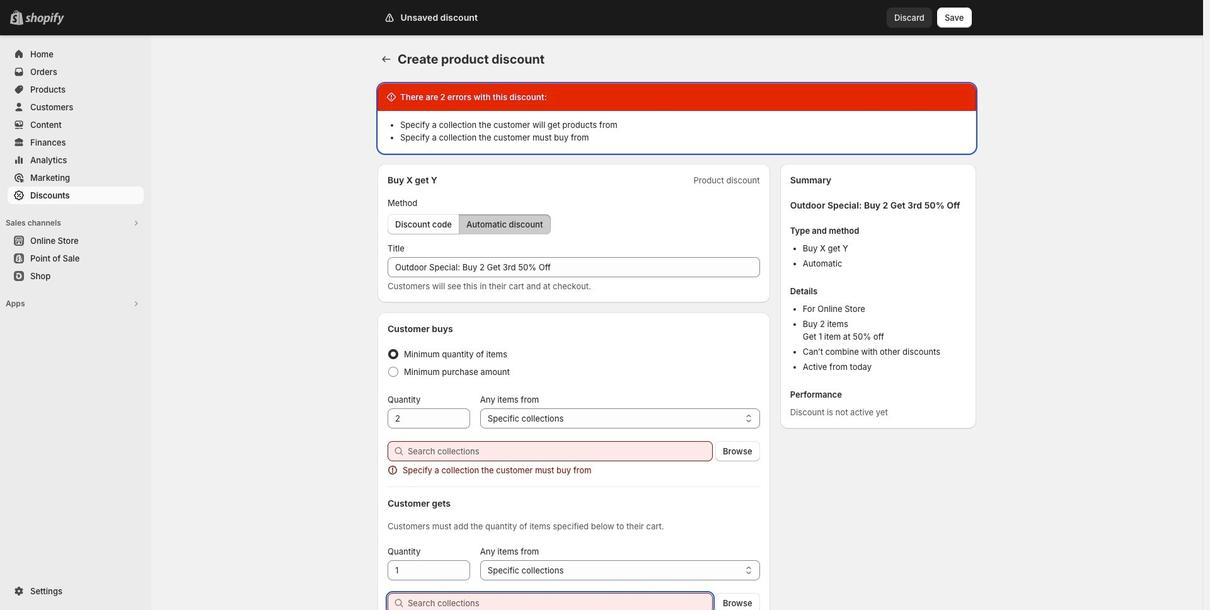 Task type: describe. For each thing, give the bounding box(es) containing it.
1 search collections text field from the top
[[408, 441, 713, 461]]



Task type: locate. For each thing, give the bounding box(es) containing it.
None text field
[[388, 257, 760, 277]]

1 vertical spatial search collections text field
[[408, 593, 713, 610]]

Search collections text field
[[408, 441, 713, 461], [408, 593, 713, 610]]

shopify image
[[25, 13, 64, 25]]

0 vertical spatial search collections text field
[[408, 441, 713, 461]]

None text field
[[388, 408, 470, 429], [388, 560, 470, 580], [388, 408, 470, 429], [388, 560, 470, 580]]

2 search collections text field from the top
[[408, 593, 713, 610]]



Task type: vqa. For each thing, say whether or not it's contained in the screenshot.
Current at the bottom of the page
no



